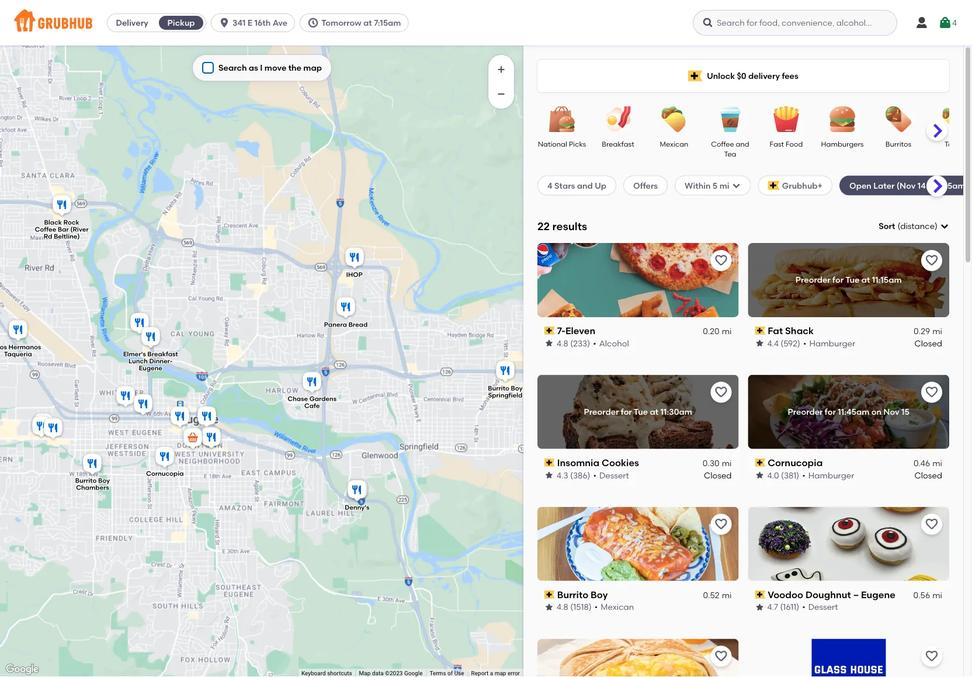 Task type: locate. For each thing, give the bounding box(es) containing it.
burrito inside the 'cornucopia burrito boy chambers'
[[75, 477, 97, 485]]

mi for eleven
[[722, 326, 732, 336]]

0 vertical spatial breakfast
[[602, 140, 634, 148]]

bar
[[58, 225, 69, 233]]

7-
[[557, 325, 566, 337]]

breakfast down breakfast image
[[602, 140, 634, 148]]

1 vertical spatial 4
[[548, 180, 553, 190]]

• dessert
[[593, 470, 629, 480], [803, 602, 838, 612]]

burritos
[[886, 140, 912, 148]]

eugene
[[139, 364, 162, 372], [861, 589, 896, 601]]

0 horizontal spatial • dessert
[[593, 470, 629, 480]]

coffee up tea
[[711, 140, 734, 148]]

glass house coffee bar logo image
[[812, 639, 886, 677]]

0 horizontal spatial boy
[[98, 477, 110, 485]]

dessert down doughnut
[[809, 602, 838, 612]]

subscription pass image left 7-
[[545, 327, 555, 335]]

sort
[[879, 221, 896, 231]]

1 horizontal spatial map
[[495, 670, 506, 677]]

0 vertical spatial eugene
[[139, 364, 162, 372]]

©2023
[[385, 670, 403, 677]]

2 vertical spatial burrito
[[557, 589, 589, 601]]

coffee left bar at top
[[35, 225, 56, 233]]

preorder for tue at 11:15am
[[796, 275, 902, 285]]

hamburgers
[[821, 140, 864, 148]]

for for shack
[[833, 275, 844, 285]]

tue for fat shack
[[846, 275, 860, 285]]

1 horizontal spatial dessert
[[809, 602, 838, 612]]

star icon image left the 4.8 (233)
[[545, 339, 554, 348]]

lunch
[[129, 357, 148, 365]]

4.8 (1518)
[[557, 602, 592, 612]]

eugene down elmer's
[[139, 364, 162, 372]]

denny's image
[[345, 478, 369, 504]]

2 vertical spatial boy
[[591, 589, 608, 601]]

pickup
[[168, 18, 195, 28]]

at inside button
[[364, 18, 372, 28]]

0 horizontal spatial 4
[[548, 180, 553, 190]]

star icon image for 4.8 (233)
[[545, 339, 554, 348]]

0 vertical spatial map
[[304, 63, 322, 73]]

1 horizontal spatial breakfast
[[602, 140, 634, 148]]

report a map error
[[471, 670, 520, 677]]

1 horizontal spatial grubhub plus flag logo image
[[768, 181, 780, 190]]

doughnut
[[806, 589, 851, 601]]

svg image
[[219, 17, 230, 29], [205, 64, 212, 71], [732, 181, 741, 190], [940, 222, 950, 231]]

4.0 (381)
[[768, 470, 800, 480]]

dessert for 4.7 (1611)
[[809, 602, 838, 612]]

subscription pass image
[[545, 459, 555, 467], [755, 459, 766, 467], [545, 591, 555, 599], [755, 591, 766, 599]]

5
[[713, 180, 718, 190]]

preorder for tue at 11:30am
[[584, 407, 693, 417]]

• hamburger for cornucopia
[[803, 470, 855, 480]]

elmer's breakfast lunch dinner- eugene image
[[139, 325, 162, 351]]

save this restaurant image for 7-eleven
[[714, 254, 728, 268]]

cornucopia inside the 'cornucopia burrito boy chambers'
[[146, 470, 184, 478]]

• for 4.3 (386)
[[593, 470, 597, 480]]

picks
[[569, 140, 586, 148]]

star icon image left 4.3
[[545, 471, 554, 480]]

terms
[[430, 670, 446, 677]]

for
[[833, 275, 844, 285], [621, 407, 632, 417], [825, 407, 836, 417]]

• for 4.8 (233)
[[593, 338, 597, 348]]

coffee inside black rock coffee bar (river rd beltline)
[[35, 225, 56, 233]]

offers
[[634, 180, 658, 190]]

subscription pass image left voodoo
[[755, 591, 766, 599]]

• mexican
[[595, 602, 634, 612]]

mi for doughnut
[[933, 590, 943, 600]]

• dessert for 4.7 (1611)
[[803, 602, 838, 612]]

1 horizontal spatial • dessert
[[803, 602, 838, 612]]

keyboard shortcuts
[[301, 670, 352, 677]]

1 horizontal spatial coffee
[[711, 140, 734, 148]]

proceed to checkout button
[[838, 419, 972, 440]]

save this restaurant image for voodoo doughnut – eugene
[[925, 518, 939, 532]]

star icon image left 4.0
[[755, 471, 765, 480]]

• for 4.7 (1611)
[[803, 602, 806, 612]]

dessert
[[600, 470, 629, 480], [809, 602, 838, 612]]

4.8 left (1518)
[[557, 602, 569, 612]]

at left 11:30am
[[650, 407, 659, 417]]

4.4
[[768, 338, 779, 348]]

up
[[595, 180, 607, 190]]

save this restaurant button for 7-eleven
[[711, 250, 732, 271]]

• alcohol
[[593, 338, 629, 348]]

0 vertical spatial boy
[[511, 384, 523, 392]]

1 horizontal spatial and
[[736, 140, 750, 148]]

for left 11:45am
[[825, 407, 836, 417]]

svg image left "341"
[[219, 17, 230, 29]]

at left '7:15am'
[[364, 18, 372, 28]]

panera
[[324, 321, 347, 329]]

unlock
[[707, 71, 735, 81]]

(1611)
[[780, 602, 800, 612]]

1 horizontal spatial cornucopia
[[768, 457, 823, 469]]

4.8 for burrito
[[557, 602, 569, 612]]

voodoo doughnut – eugene image
[[168, 405, 192, 430]]

breakfast image
[[598, 106, 639, 132]]

1 vertical spatial 4.8
[[557, 602, 569, 612]]

black
[[44, 218, 62, 226]]

4 for 4 stars and up
[[548, 180, 553, 190]]

voodoo
[[768, 589, 804, 601]]

google
[[404, 670, 423, 677]]

4.8 down 7-
[[557, 338, 569, 348]]

• dessert down doughnut
[[803, 602, 838, 612]]

0 vertical spatial hamburger
[[810, 338, 856, 348]]

1 horizontal spatial 4
[[953, 18, 957, 28]]

fast food
[[770, 140, 803, 148]]

shack
[[785, 325, 814, 337]]

1 horizontal spatial mexican
[[660, 140, 689, 148]]

svg image inside 4 "button"
[[939, 16, 953, 30]]

fat
[[768, 325, 783, 337]]

1 subscription pass image from the left
[[545, 327, 555, 335]]

save this restaurant image for insomnia cookies
[[714, 386, 728, 400]]

mi right 0.56 at right
[[933, 590, 943, 600]]

4.4 (592)
[[768, 338, 801, 348]]

save this restaurant button for voodoo doughnut – eugene
[[922, 514, 943, 535]]

1 vertical spatial burrito
[[75, 477, 97, 485]]

1 4.8 from the top
[[557, 338, 569, 348]]

mi right 0.20
[[722, 326, 732, 336]]

save this restaurant image
[[714, 254, 728, 268], [925, 254, 939, 268], [714, 386, 728, 400]]

dessert down cookies on the right of the page
[[600, 470, 629, 480]]

chambers
[[76, 484, 109, 492]]

subscription pass image
[[545, 327, 555, 335], [755, 327, 766, 335]]

• right (233)
[[593, 338, 597, 348]]

boy inside 'burrito boy springfield chase gardens cafe'
[[511, 384, 523, 392]]

star icon image left 4.8 (1518)
[[545, 603, 554, 612]]

2 horizontal spatial boy
[[591, 589, 608, 601]]

0 horizontal spatial dessert
[[600, 470, 629, 480]]

• hamburger right (381)
[[803, 470, 855, 480]]

star icon image left 4.7
[[755, 603, 765, 612]]

0 vertical spatial grubhub plus flag logo image
[[689, 70, 703, 82]]

chase
[[288, 395, 308, 403]]

delivery button
[[108, 13, 157, 32]]

0 vertical spatial 4
[[953, 18, 957, 28]]

1 horizontal spatial tue
[[846, 275, 860, 285]]

save this restaurant button for fat shack
[[922, 250, 943, 271]]

1 vertical spatial coffee
[[35, 225, 56, 233]]

terms of use link
[[430, 670, 464, 677]]

subscription pass image left burrito boy
[[545, 591, 555, 599]]

0 vertical spatial cornucopia
[[768, 457, 823, 469]]

star icon image
[[545, 339, 554, 348], [755, 339, 765, 348], [545, 471, 554, 480], [755, 471, 765, 480], [545, 603, 554, 612], [755, 603, 765, 612]]

burrito boy springfield image
[[494, 359, 517, 385]]

tue left 11:30am
[[634, 407, 648, 417]]

0 vertical spatial dessert
[[600, 470, 629, 480]]

1 horizontal spatial boy
[[511, 384, 523, 392]]

4 inside "button"
[[953, 18, 957, 28]]

0 vertical spatial and
[[736, 140, 750, 148]]

for left 11:15am
[[833, 275, 844, 285]]

0 horizontal spatial grubhub plus flag logo image
[[689, 70, 703, 82]]

0 horizontal spatial eugene
[[139, 364, 162, 372]]

• hamburger down shack
[[804, 338, 856, 348]]

grubhub plus flag logo image left the grubhub+
[[768, 181, 780, 190]]

0 vertical spatial 4.8
[[557, 338, 569, 348]]

1 vertical spatial hamburger
[[809, 470, 855, 480]]

black rock coffee bar (river rd beltline) image
[[50, 193, 74, 219]]

hamburger down shack
[[810, 338, 856, 348]]

mi for boy
[[722, 590, 732, 600]]

2 horizontal spatial burrito
[[557, 589, 589, 601]]

hamburger for fat shack
[[810, 338, 856, 348]]

within
[[685, 180, 711, 190]]

burrito
[[488, 384, 510, 392], [75, 477, 97, 485], [557, 589, 589, 601]]

eugene right –
[[861, 589, 896, 601]]

closed down the 0.29 mi
[[915, 338, 943, 348]]

2 subscription pass image from the left
[[755, 327, 766, 335]]

and
[[736, 140, 750, 148], [577, 180, 593, 190]]

0 vertical spatial tue
[[846, 275, 860, 285]]

• hamburger
[[804, 338, 856, 348], [803, 470, 855, 480]]

2 4.8 from the top
[[557, 602, 569, 612]]

7:15am
[[374, 18, 401, 28]]

hamburger right (381)
[[809, 470, 855, 480]]

0 horizontal spatial mexican
[[601, 602, 634, 612]]

and up tea
[[736, 140, 750, 148]]

for left 11:30am
[[621, 407, 632, 417]]

map right the
[[304, 63, 322, 73]]

fees
[[782, 71, 799, 81]]

subscription pass image right 0.30 mi
[[755, 459, 766, 467]]

preorder
[[796, 275, 831, 285], [584, 407, 619, 417], [788, 407, 823, 417]]

minus icon image
[[496, 88, 507, 100]]

burrito inside 'burrito boy springfield chase gardens cafe'
[[488, 384, 510, 392]]

proceed to checkout
[[874, 425, 959, 435]]

1 vertical spatial and
[[577, 180, 593, 190]]

svg image right ')'
[[940, 222, 950, 231]]

svg image inside tomorrow at 7:15am button
[[308, 17, 319, 29]]

0 horizontal spatial map
[[304, 63, 322, 73]]

mi right 0.30
[[722, 458, 732, 468]]

subscription pass image left fat
[[755, 327, 766, 335]]

1 vertical spatial cornucopia
[[146, 470, 184, 478]]

1 vertical spatial breakfast
[[148, 350, 178, 358]]

(592)
[[781, 338, 801, 348]]

toxic burger image
[[30, 415, 53, 440]]

0 vertical spatial coffee
[[711, 140, 734, 148]]

0 vertical spatial • dessert
[[593, 470, 629, 480]]

0 horizontal spatial burrito
[[75, 477, 97, 485]]

closed down 0.30 mi
[[704, 470, 732, 480]]

0 vertical spatial mexican
[[660, 140, 689, 148]]

• dessert down cookies on the right of the page
[[593, 470, 629, 480]]

burrito boy logo image
[[538, 507, 739, 581]]

insomnia cookies image
[[200, 426, 223, 451]]

map right a
[[495, 670, 506, 677]]

google image
[[3, 662, 41, 677]]

7 eleven image
[[181, 426, 205, 452]]

cookies
[[602, 457, 639, 469]]

svg image right 5
[[732, 181, 741, 190]]

• dessert for 4.3 (386)
[[593, 470, 629, 480]]

and inside the coffee and tea
[[736, 140, 750, 148]]

panera bread
[[324, 321, 368, 329]]

• right the (1611)
[[803, 602, 806, 612]]

mexican
[[660, 140, 689, 148], [601, 602, 634, 612]]

taco bell image
[[131, 392, 155, 418]]

0.20 mi
[[703, 326, 732, 336]]

1 vertical spatial grubhub plus flag logo image
[[768, 181, 780, 190]]

• right (1518)
[[595, 602, 598, 612]]

4.8
[[557, 338, 569, 348], [557, 602, 569, 612]]

1 horizontal spatial eugene
[[861, 589, 896, 601]]

0 horizontal spatial cornucopia
[[146, 470, 184, 478]]

4.8 for 7-
[[557, 338, 569, 348]]

subscription pass image for 7-eleven
[[545, 327, 555, 335]]

save this restaurant image
[[925, 386, 939, 400], [714, 518, 728, 532], [925, 518, 939, 532], [714, 650, 728, 664], [925, 650, 939, 664]]

preorder up shack
[[796, 275, 831, 285]]

bj's restaurant & brewhouse image
[[128, 311, 151, 337]]

1 vertical spatial • dessert
[[803, 602, 838, 612]]

open later (nov 14 at 7:15am)
[[850, 180, 969, 190]]

None field
[[879, 220, 950, 232]]

1 vertical spatial dessert
[[809, 602, 838, 612]]

preorder up insomnia cookies
[[584, 407, 619, 417]]

tue left 11:15am
[[846, 275, 860, 285]]

cornucopia
[[768, 457, 823, 469], [146, 470, 184, 478]]

national picks
[[538, 140, 586, 148]]

cornucopia up (381)
[[768, 457, 823, 469]]

burrito boy
[[557, 589, 608, 601]]

dizzy dean's donuts image
[[41, 416, 65, 442]]

0 horizontal spatial tue
[[634, 407, 648, 417]]

svg image
[[915, 16, 929, 30], [939, 16, 953, 30], [308, 17, 319, 29], [702, 17, 714, 29]]

black rock coffee bar (river rd beltline)
[[35, 218, 89, 240]]

cornucopia down 7 eleven icon
[[146, 470, 184, 478]]

mexican right (1518)
[[601, 602, 634, 612]]

grubhub plus flag logo image
[[689, 70, 703, 82], [768, 181, 780, 190]]

burritos image
[[878, 106, 919, 132]]

alcohol
[[599, 338, 629, 348]]

for for cookies
[[621, 407, 632, 417]]

subscription pass image for fat shack
[[755, 327, 766, 335]]

closed
[[915, 338, 943, 348], [704, 470, 732, 480], [915, 470, 943, 480]]

gardens
[[310, 395, 337, 403]]

0 horizontal spatial breakfast
[[148, 350, 178, 358]]

• down shack
[[804, 338, 807, 348]]

fat shack
[[768, 325, 814, 337]]

0 horizontal spatial subscription pass image
[[545, 327, 555, 335]]

voodoo doughnut – eugene
[[768, 589, 896, 601]]

eleven
[[566, 325, 596, 337]]

subscription pass image left insomnia
[[545, 459, 555, 467]]

star icon image left 4.4
[[755, 339, 765, 348]]

cornucopia image
[[153, 445, 176, 471]]

mi right 0.52
[[722, 590, 732, 600]]

mi right 0.29
[[933, 326, 943, 336]]

(1518)
[[571, 602, 592, 612]]

star icon image for 4.4 (592)
[[755, 339, 765, 348]]

0 horizontal spatial coffee
[[35, 225, 56, 233]]

sort ( distance )
[[879, 221, 938, 231]]

4.3
[[557, 470, 568, 480]]

1 horizontal spatial subscription pass image
[[755, 327, 766, 335]]

0 vertical spatial burrito
[[488, 384, 510, 392]]

save this restaurant image for cornucopia
[[925, 386, 939, 400]]

• right (381)
[[803, 470, 806, 480]]

0 vertical spatial • hamburger
[[804, 338, 856, 348]]

14
[[918, 180, 926, 190]]

1 horizontal spatial burrito
[[488, 384, 510, 392]]

•
[[593, 338, 597, 348], [804, 338, 807, 348], [593, 470, 597, 480], [803, 470, 806, 480], [595, 602, 598, 612], [803, 602, 806, 612]]

mexican down mexican 'image'
[[660, 140, 689, 148]]

mexican image
[[654, 106, 695, 132]]

1 vertical spatial boy
[[98, 477, 110, 485]]

breakfast right elmer's
[[148, 350, 178, 358]]

• down insomnia cookies
[[593, 470, 597, 480]]

1 vertical spatial • hamburger
[[803, 470, 855, 480]]

and left up
[[577, 180, 593, 190]]

1 vertical spatial tue
[[634, 407, 648, 417]]

grubhub plus flag logo image left the unlock
[[689, 70, 703, 82]]

0.30 mi
[[703, 458, 732, 468]]

4
[[953, 18, 957, 28], [548, 180, 553, 190]]



Task type: vqa. For each thing, say whether or not it's contained in the screenshot.
)
yes



Task type: describe. For each thing, give the bounding box(es) containing it.
subscription pass image for cornucopia
[[755, 459, 766, 467]]

preorder for cookies
[[584, 407, 619, 417]]

dinner-
[[149, 357, 173, 365]]

11:30am
[[661, 407, 693, 417]]

unlock $0 delivery fees
[[707, 71, 799, 81]]

plus icon image
[[496, 64, 507, 75]]

341
[[233, 18, 246, 28]]

search as i move the map
[[219, 63, 322, 73]]

burrito for burrito boy
[[557, 589, 589, 601]]

national picks image
[[542, 106, 583, 132]]

1 vertical spatial map
[[495, 670, 506, 677]]

report a map error link
[[471, 670, 520, 677]]

glass house coffee bar image
[[114, 384, 137, 410]]

closed down 0.46 mi
[[915, 470, 943, 480]]

elmer's
[[123, 350, 146, 358]]

ihop image
[[343, 246, 366, 271]]

boy for burrito boy springfield chase gardens cafe
[[511, 384, 523, 392]]

–
[[854, 589, 859, 601]]

boy inside the 'cornucopia burrito boy chambers'
[[98, 477, 110, 485]]

save this restaurant button for insomnia cookies
[[711, 382, 732, 403]]

22
[[538, 220, 550, 233]]

food
[[786, 140, 803, 148]]

fast
[[770, 140, 784, 148]]

coffee and tea image
[[710, 106, 751, 132]]

16th
[[255, 18, 271, 28]]

keyboard
[[301, 670, 326, 677]]

1 vertical spatial eugene
[[861, 589, 896, 601]]

subscription pass image for voodoo doughnut – eugene
[[755, 591, 766, 599]]

cafe
[[304, 402, 320, 410]]

the meltdown image
[[347, 478, 370, 504]]

7-eleven logo image
[[538, 243, 739, 317]]

chase gardens cafe image
[[300, 370, 324, 396]]

cornucopia for cornucopia
[[768, 457, 823, 469]]

preorder left 11:45am
[[788, 407, 823, 417]]

subscription pass image for insomnia cookies
[[545, 459, 555, 467]]

report
[[471, 670, 489, 677]]

• for 4.0 (381)
[[803, 470, 806, 480]]

tomorrow at 7:15am button
[[300, 13, 413, 32]]

proceed
[[874, 425, 908, 435]]

at left 11:15am
[[862, 275, 870, 285]]

0.29
[[914, 326, 930, 336]]

at right 14
[[928, 180, 937, 190]]

national
[[538, 140, 567, 148]]

0.30
[[703, 458, 720, 468]]

as
[[249, 63, 258, 73]]

save this restaurant button for burrito boy
[[711, 514, 732, 535]]

)
[[935, 221, 938, 231]]

bread
[[349, 321, 368, 329]]

coffee inside the coffee and tea
[[711, 140, 734, 148]]

4 for 4
[[953, 18, 957, 28]]

stars
[[555, 180, 575, 190]]

mi for shack
[[933, 326, 943, 336]]

4.7
[[768, 602, 778, 612]]

to
[[910, 425, 918, 435]]

distance
[[901, 221, 935, 231]]

eugene inside elmer's breakfast lunch dinner- eugene
[[139, 364, 162, 372]]

shortcuts
[[327, 670, 352, 677]]

7:15am)
[[939, 180, 969, 190]]

star icon image for 4.3 (386)
[[545, 471, 554, 480]]

nov
[[884, 407, 900, 417]]

4 button
[[939, 12, 957, 33]]

22 results
[[538, 220, 587, 233]]

(river
[[70, 225, 89, 233]]

mi right 5
[[720, 180, 730, 190]]

insomnia cookies
[[557, 457, 639, 469]]

later
[[874, 180, 895, 190]]

• for 4.8 (1518)
[[595, 602, 598, 612]]

11:15am
[[872, 275, 902, 285]]

(nov
[[897, 180, 916, 190]]

boy for burrito boy
[[591, 589, 608, 601]]

• for 4.4 (592)
[[804, 338, 807, 348]]

ihop
[[346, 271, 363, 279]]

taco bell logo image
[[538, 639, 739, 677]]

burrito boy chambers image
[[81, 452, 104, 478]]

closed for cookies
[[704, 470, 732, 480]]

breakfast inside elmer's breakfast lunch dinner- eugene
[[148, 350, 178, 358]]

grubhub plus flag logo image for grubhub+
[[768, 181, 780, 190]]

cornucopia burrito boy chambers
[[75, 470, 184, 492]]

341 e 16th ave button
[[211, 13, 300, 32]]

(381)
[[781, 470, 800, 480]]

0.52
[[703, 590, 720, 600]]

i
[[260, 63, 263, 73]]

Search for food, convenience, alcohol... search field
[[693, 10, 898, 36]]

0.20
[[703, 326, 720, 336]]

preorder for 11:45am on nov 15
[[788, 407, 910, 417]]

burrito boy image
[[195, 405, 219, 430]]

fat shack image
[[199, 425, 222, 451]]

grubhub plus flag logo image for unlock $0 delivery fees
[[689, 70, 703, 82]]

beltline)
[[54, 232, 80, 240]]

none field containing sort
[[879, 220, 950, 232]]

map region
[[0, 0, 634, 677]]

burrito boy springfield chase gardens cafe
[[288, 384, 523, 410]]

svg image inside 341 e 16th ave button
[[219, 17, 230, 29]]

4.7 (1611)
[[768, 602, 800, 612]]

star icon image for 4.8 (1518)
[[545, 603, 554, 612]]

checkout
[[920, 425, 959, 435]]

tomorrow
[[322, 18, 362, 28]]

rd
[[44, 232, 52, 240]]

grubhub+
[[782, 180, 823, 190]]

1 vertical spatial mexican
[[601, 602, 634, 612]]

insomnia
[[557, 457, 600, 469]]

0.29 mi
[[914, 326, 943, 336]]

fast food image
[[766, 106, 807, 132]]

4.3 (386)
[[557, 470, 591, 480]]

cornucopia for cornucopia burrito boy chambers
[[146, 470, 184, 478]]

hamburgers image
[[822, 106, 863, 132]]

burrito boy 11th ave image
[[32, 412, 55, 437]]

star icon image for 4.0 (381)
[[755, 471, 765, 480]]

burrito for burrito boy springfield chase gardens cafe
[[488, 384, 510, 392]]

panera bread image
[[334, 295, 358, 321]]

pickup button
[[157, 13, 206, 32]]

0.56
[[914, 590, 930, 600]]

tue for insomnia cookies
[[634, 407, 648, 417]]

main navigation navigation
[[0, 0, 972, 46]]

(233)
[[571, 338, 590, 348]]

svg image left search
[[205, 64, 212, 71]]

save this restaurant button for cornucopia
[[922, 382, 943, 403]]

0.46
[[914, 458, 930, 468]]

closed for shack
[[915, 338, 943, 348]]

save this restaurant image for burrito boy
[[714, 518, 728, 532]]

map data ©2023 google
[[359, 670, 423, 677]]

dessert for 4.3 (386)
[[600, 470, 629, 480]]

voodoo doughnut – eugene logo image
[[748, 507, 950, 581]]

4 stars and up
[[548, 180, 607, 190]]

0 horizontal spatial and
[[577, 180, 593, 190]]

delivery
[[749, 71, 780, 81]]

save this restaurant image for fat shack
[[925, 254, 939, 268]]

use
[[454, 670, 464, 677]]

data
[[372, 670, 384, 677]]

mi for cookies
[[722, 458, 732, 468]]

rock
[[63, 218, 79, 226]]

keyboard shortcuts button
[[301, 670, 352, 677]]

dos hermanos taqueria image
[[6, 318, 30, 344]]

subscription pass image for burrito boy
[[545, 591, 555, 599]]

e
[[248, 18, 253, 28]]

error
[[508, 670, 520, 677]]

map
[[359, 670, 371, 677]]

star icon image for 4.7 (1611)
[[755, 603, 765, 612]]

• hamburger for fat shack
[[804, 338, 856, 348]]

a
[[490, 670, 493, 677]]

11:45am
[[838, 407, 870, 417]]

open
[[850, 180, 872, 190]]

hamburger for cornucopia
[[809, 470, 855, 480]]

preorder for shack
[[796, 275, 831, 285]]

mi right 0.46
[[933, 458, 943, 468]]



